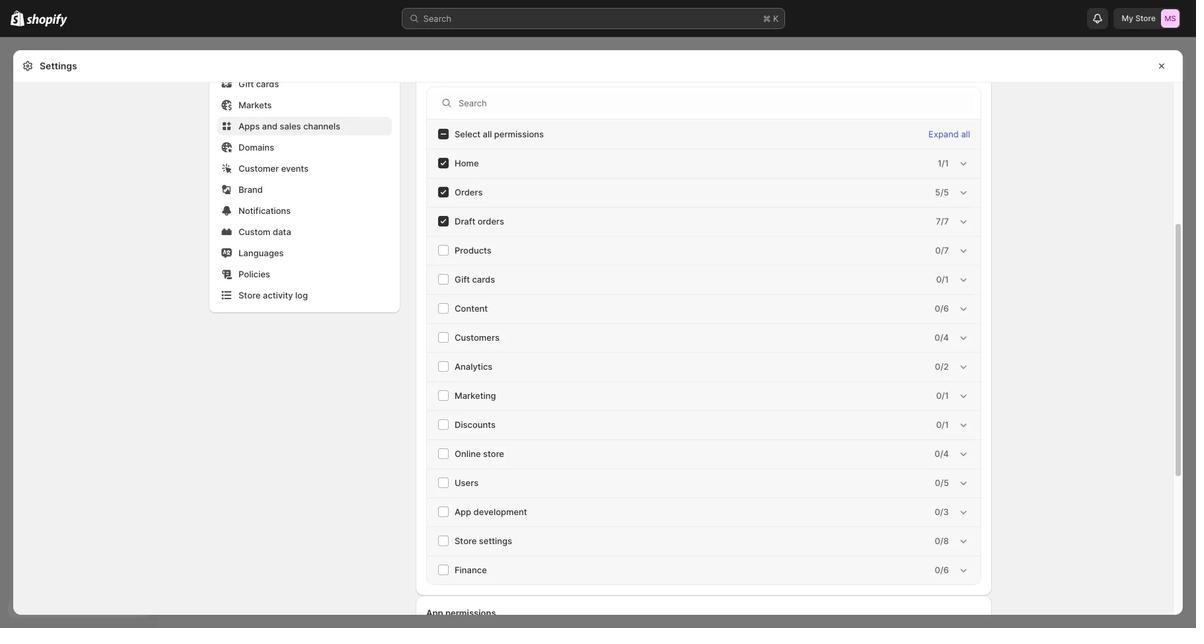 Task type: locate. For each thing, give the bounding box(es) containing it.
all right select
[[483, 129, 492, 140]]

all inside dropdown button
[[962, 129, 971, 140]]

all
[[483, 129, 492, 140], [962, 129, 971, 140]]

store activity log link
[[218, 286, 392, 305]]

1 horizontal spatial app
[[455, 507, 472, 518]]

0/7
[[936, 245, 950, 256]]

1 all from the left
[[483, 129, 492, 140]]

7/7
[[937, 216, 950, 227]]

draft orders
[[455, 216, 505, 227]]

notifications
[[239, 206, 291, 216]]

0/1 for marketing
[[937, 391, 950, 401]]

gift up markets
[[239, 79, 254, 89]]

gift cards up markets
[[239, 79, 279, 89]]

k
[[774, 13, 779, 24]]

brand
[[239, 185, 263, 195]]

custom
[[239, 227, 271, 237]]

permissions down finance
[[446, 608, 496, 619]]

sales
[[280, 121, 301, 132]]

expand
[[929, 129, 959, 140]]

store down policies
[[239, 290, 261, 301]]

apps
[[239, 121, 260, 132]]

1 vertical spatial store
[[239, 290, 261, 301]]

0 vertical spatial 0/6
[[935, 304, 950, 314]]

gift cards
[[239, 79, 279, 89], [455, 274, 495, 285]]

1 vertical spatial app
[[427, 608, 444, 619]]

store up finance
[[455, 536, 477, 547]]

1/1
[[938, 158, 950, 169]]

store settings
[[455, 536, 513, 547]]

home
[[455, 158, 479, 169]]

0 vertical spatial 0/1
[[937, 274, 950, 285]]

2 0/1 from the top
[[937, 391, 950, 401]]

app development
[[455, 507, 528, 518]]

1 0/4 from the top
[[935, 333, 950, 343]]

3 0/1 from the top
[[937, 420, 950, 431]]

all for select
[[483, 129, 492, 140]]

0/1
[[937, 274, 950, 285], [937, 391, 950, 401], [937, 420, 950, 431]]

1 vertical spatial gift
[[455, 274, 470, 285]]

0/8
[[936, 536, 950, 547]]

cards up markets
[[256, 79, 279, 89]]

app
[[455, 507, 472, 518], [427, 608, 444, 619]]

0/6 up 0/2
[[935, 304, 950, 314]]

1 0/1 from the top
[[937, 274, 950, 285]]

users
[[455, 478, 479, 489]]

1 horizontal spatial gift cards
[[455, 274, 495, 285]]

0/4 up 0/2
[[935, 333, 950, 343]]

data
[[273, 227, 291, 237]]

0 horizontal spatial app
[[427, 608, 444, 619]]

online store
[[455, 449, 505, 460]]

1 horizontal spatial store
[[455, 536, 477, 547]]

dialog
[[1189, 50, 1197, 109]]

1 vertical spatial 0/4
[[935, 449, 950, 460]]

0/6 for content
[[935, 304, 950, 314]]

0/4
[[935, 333, 950, 343], [935, 449, 950, 460]]

gift cards down the products
[[455, 274, 495, 285]]

0 horizontal spatial gift
[[239, 79, 254, 89]]

store right my
[[1136, 13, 1157, 23]]

2 0/4 from the top
[[935, 449, 950, 460]]

my
[[1123, 13, 1134, 23]]

0/6 down 0/8
[[935, 565, 950, 576]]

0/4 for customers
[[935, 333, 950, 343]]

gift
[[239, 79, 254, 89], [455, 274, 470, 285]]

finance
[[455, 565, 487, 576]]

1 horizontal spatial cards
[[473, 274, 495, 285]]

customers
[[455, 333, 500, 343]]

all right expand
[[962, 129, 971, 140]]

cards down the products
[[473, 274, 495, 285]]

2 vertical spatial store
[[455, 536, 477, 547]]

1 vertical spatial 0/6
[[935, 565, 950, 576]]

0 vertical spatial gift cards
[[239, 79, 279, 89]]

marketing
[[455, 391, 496, 401]]

log
[[296, 290, 308, 301]]

2 0/6 from the top
[[935, 565, 950, 576]]

⌘
[[763, 13, 771, 24]]

0 horizontal spatial all
[[483, 129, 492, 140]]

domains
[[239, 142, 275, 153]]

0/3
[[935, 507, 950, 518]]

app permissions
[[427, 608, 496, 619]]

gift up content
[[455, 274, 470, 285]]

shopify image
[[11, 10, 25, 26], [27, 14, 68, 27]]

2 horizontal spatial store
[[1136, 13, 1157, 23]]

development
[[474, 507, 528, 518]]

store for store settings
[[455, 536, 477, 547]]

1 horizontal spatial gift
[[455, 274, 470, 285]]

permissions
[[495, 129, 544, 140], [446, 608, 496, 619]]

and
[[262, 121, 278, 132]]

select all permissions
[[455, 129, 544, 140]]

customer
[[239, 163, 279, 174]]

0 horizontal spatial shopify image
[[11, 10, 25, 26]]

1 vertical spatial cards
[[473, 274, 495, 285]]

0 vertical spatial store
[[1136, 13, 1157, 23]]

0/6
[[935, 304, 950, 314], [935, 565, 950, 576]]

0 vertical spatial app
[[455, 507, 472, 518]]

store
[[1136, 13, 1157, 23], [239, 290, 261, 301], [455, 536, 477, 547]]

0 horizontal spatial cards
[[256, 79, 279, 89]]

2 vertical spatial 0/1
[[937, 420, 950, 431]]

customer events link
[[218, 159, 392, 178]]

brand link
[[218, 181, 392, 199]]

0 horizontal spatial store
[[239, 290, 261, 301]]

1 0/6 from the top
[[935, 304, 950, 314]]

0 vertical spatial 0/4
[[935, 333, 950, 343]]

2 all from the left
[[962, 129, 971, 140]]

5/5
[[936, 187, 950, 198]]

0/4 up 0/5
[[935, 449, 950, 460]]

0 horizontal spatial gift cards
[[239, 79, 279, 89]]

cards
[[256, 79, 279, 89], [473, 274, 495, 285]]

permissions right select
[[495, 129, 544, 140]]

0/5
[[936, 478, 950, 489]]

1 horizontal spatial all
[[962, 129, 971, 140]]

1 vertical spatial 0/1
[[937, 391, 950, 401]]

settings dialog
[[13, 0, 1184, 629]]

store inside store activity log link
[[239, 290, 261, 301]]



Task type: describe. For each thing, give the bounding box(es) containing it.
content
[[455, 304, 488, 314]]

domains link
[[218, 138, 392, 157]]

store for store activity log
[[239, 290, 261, 301]]

products
[[455, 245, 492, 256]]

0/6 for finance
[[935, 565, 950, 576]]

expand all
[[929, 129, 971, 140]]

my store
[[1123, 13, 1157, 23]]

policies link
[[218, 265, 392, 284]]

app for app permissions
[[427, 608, 444, 619]]

notifications link
[[218, 202, 392, 220]]

apps and sales channels link
[[218, 117, 392, 136]]

orders
[[455, 187, 483, 198]]

channels
[[304, 121, 341, 132]]

discounts
[[455, 420, 496, 431]]

policies
[[239, 269, 270, 280]]

all for expand
[[962, 129, 971, 140]]

languages
[[239, 248, 284, 259]]

0/1 for discounts
[[937, 420, 950, 431]]

markets link
[[218, 96, 392, 114]]

1 vertical spatial permissions
[[446, 608, 496, 619]]

0 vertical spatial gift
[[239, 79, 254, 89]]

markets
[[239, 100, 272, 110]]

0/1 for gift cards
[[937, 274, 950, 285]]

analytics
[[455, 362, 493, 372]]

0/4 for online store
[[935, 449, 950, 460]]

1 vertical spatial gift cards
[[455, 274, 495, 285]]

customer events
[[239, 163, 309, 174]]

0 vertical spatial cards
[[256, 79, 279, 89]]

my store image
[[1162, 9, 1180, 28]]

0/2
[[936, 362, 950, 372]]

⌘ k
[[763, 13, 779, 24]]

search
[[424, 13, 452, 24]]

online
[[455, 449, 481, 460]]

draft
[[455, 216, 476, 227]]

apps and sales channels
[[239, 121, 341, 132]]

custom data link
[[218, 223, 392, 241]]

gift cards link
[[218, 75, 392, 93]]

custom data
[[239, 227, 291, 237]]

app for app development
[[455, 507, 472, 518]]

select
[[455, 129, 481, 140]]

languages link
[[218, 244, 392, 263]]

settings
[[479, 536, 513, 547]]

store activity log
[[239, 290, 308, 301]]

expand all button
[[921, 120, 979, 148]]

orders
[[478, 216, 505, 227]]

settings
[[40, 60, 77, 71]]

Search text field
[[459, 93, 976, 114]]

1 horizontal spatial shopify image
[[27, 14, 68, 27]]

0 vertical spatial permissions
[[495, 129, 544, 140]]

store
[[483, 449, 505, 460]]

events
[[281, 163, 309, 174]]

activity
[[263, 290, 293, 301]]



Task type: vqa. For each thing, say whether or not it's contained in the screenshot.


